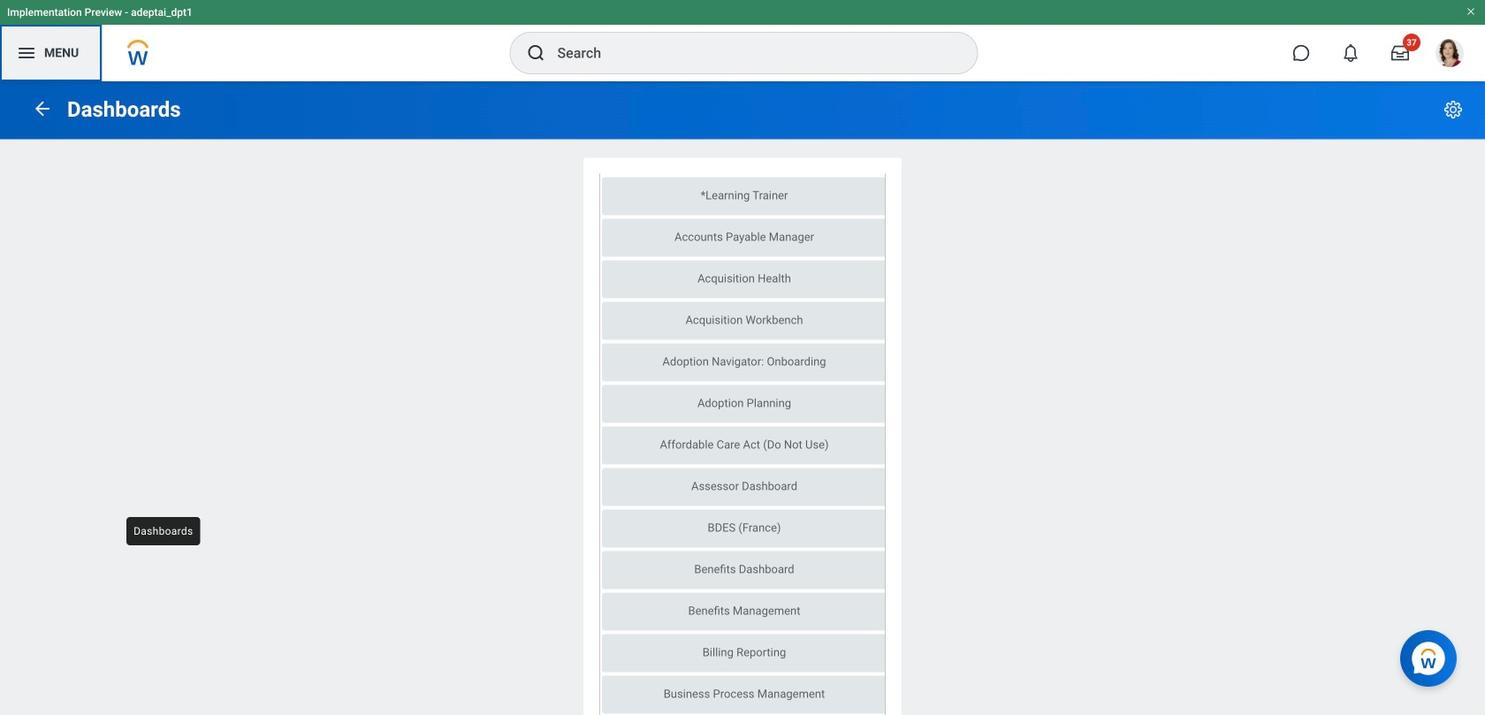 Task type: locate. For each thing, give the bounding box(es) containing it.
justify image
[[16, 42, 37, 64]]

search image
[[526, 42, 547, 64]]

configure image
[[1443, 99, 1464, 120]]

banner
[[0, 0, 1485, 81]]

main content
[[0, 81, 1485, 715]]

previous page image
[[32, 98, 53, 119]]



Task type: vqa. For each thing, say whether or not it's contained in the screenshot.
fifth row from the bottom
no



Task type: describe. For each thing, give the bounding box(es) containing it.
notifications large image
[[1342, 44, 1360, 62]]

close environment banner image
[[1466, 6, 1476, 17]]

Search Workday  search field
[[557, 34, 941, 72]]

inbox large image
[[1391, 44, 1409, 62]]

profile logan mcneil image
[[1436, 39, 1464, 71]]



